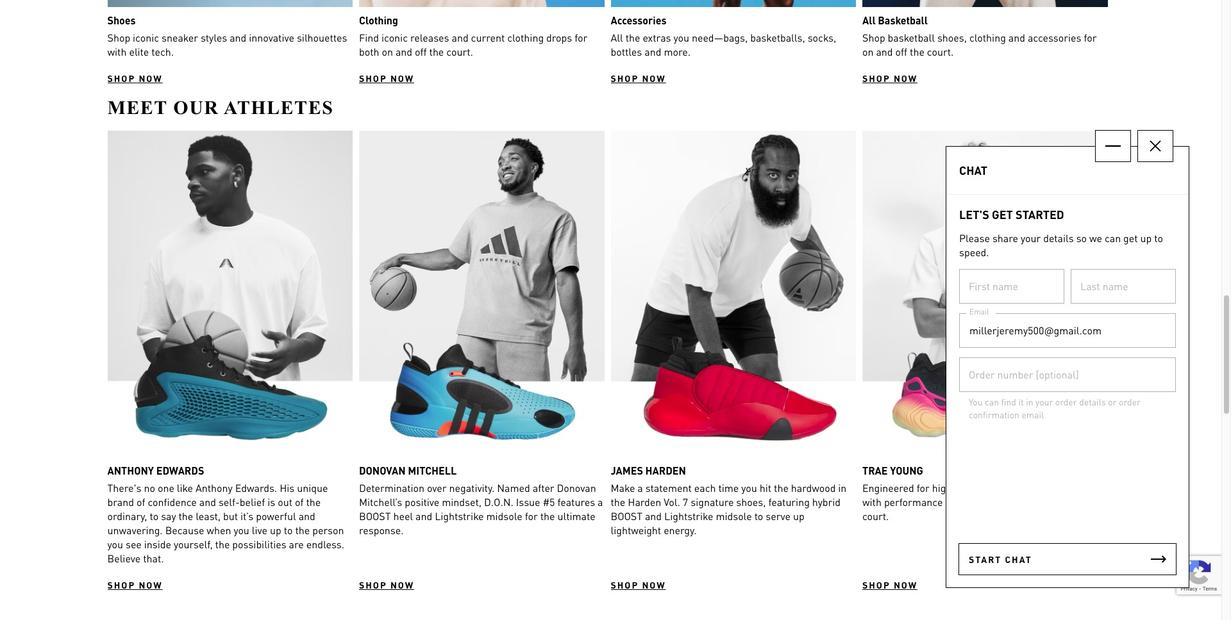 Task type: vqa. For each thing, say whether or not it's contained in the screenshot.
summer
no



Task type: describe. For each thing, give the bounding box(es) containing it.
shop now for shoes shop iconic sneaker styles and innovative silhouettes with elite tech.
[[107, 72, 163, 84]]

shop for find iconic releases and current clothing drops for both on and off the court.
[[359, 72, 387, 84]]

your inside please share your details so we can get up to speed.
[[1021, 232, 1041, 245]]

tech.
[[152, 45, 174, 58]]

court. inside trae young engineered for high-impact basketball movements with performance technology unlike any shoe on the court.
[[863, 510, 889, 523]]

1   text field from the top
[[959, 269, 1065, 304]]

harden
[[628, 496, 661, 509]]

shop now for james harden make a statement each time you hit the hardwood in the harden vol. 7 signature shoes, featuring hybrid boost and lightstrike midsole to serve up lightweight energy.
[[611, 580, 666, 591]]

close-up of model's legs wearing white socks and black adidas shoes with off-white stripes against blue background image
[[107, 0, 353, 7]]

shop inside shoes shop iconic sneaker styles and innovative silhouettes with elite tech.
[[107, 31, 130, 44]]

email
[[1022, 409, 1044, 421]]

get inside please share your details so we can get up to speed.
[[1124, 232, 1138, 245]]

start chat
[[969, 554, 1032, 566]]

is
[[268, 496, 275, 509]]

and up least,
[[199, 496, 216, 509]]

harden
[[645, 464, 686, 478]]

unwavering.
[[107, 524, 163, 537]]

time
[[719, 481, 739, 495]]

or
[[1108, 396, 1117, 408]]

can inside please share your details so we can get up to speed.
[[1105, 232, 1121, 245]]

clothing
[[359, 13, 398, 27]]

please share your details so we can get up to speed.
[[959, 232, 1163, 259]]

meet our athletes
[[107, 97, 334, 118]]

lightstrike inside donovan mitchell determination over negativity. named after donovan mitchell's positive mindset, d.o.n. issue #5 features a boost heel and lightstrike midsole for the ultimate response.
[[435, 510, 484, 523]]

basketball
[[878, 13, 928, 27]]

anthony edwards there's no one like anthony edwards. his unique brand of confidence and self-belief is out of the ordinary, to say the least, but it's powerful and unwavering. because when you live up to the person you see inside yourself, the possibilities are endless. believe that.
[[107, 464, 344, 565]]

young
[[890, 464, 923, 478]]

the up the because
[[179, 510, 193, 523]]

shop for determination over negativity. named after donovan mitchell's positive mindset, d.o.n. issue #5 features a boost heel and lightstrike midsole for the ultimate response.
[[359, 580, 387, 591]]

hardwood
[[791, 481, 836, 495]]

on inside all basketball shop basketball shoes, clothing and accessories for on and off the court.
[[863, 45, 874, 58]]

details inside please share your details so we can get up to speed.
[[1043, 232, 1074, 245]]

with for performance
[[863, 496, 882, 509]]

signature
[[691, 496, 734, 509]]

let's get started
[[959, 207, 1064, 222]]

to left say
[[150, 510, 159, 523]]

anthony
[[107, 464, 154, 478]]

shoes, inside james harden make a statement each time you hit the hardwood in the harden vol. 7 signature shoes, featuring hybrid boost and lightstrike midsole to serve up lightweight energy.
[[736, 496, 766, 509]]

for inside all basketball shop basketball shoes, clothing and accessories for on and off the court.
[[1084, 31, 1097, 44]]

his
[[280, 481, 295, 495]]

impact
[[956, 481, 987, 495]]

are
[[289, 538, 304, 551]]

shop now for all basketball shop basketball shoes, clothing and accessories for on and off the court.
[[863, 72, 918, 84]]

engineered
[[863, 481, 914, 495]]

silhouettes
[[297, 31, 347, 44]]

now for donovan mitchell determination over negativity. named after donovan mitchell's positive mindset, d.o.n. issue #5 features a boost heel and lightstrike midsole for the ultimate response.
[[390, 580, 414, 591]]

a inside james harden make a statement each time you hit the hardwood in the harden vol. 7 signature shoes, featuring hybrid boost and lightstrike midsole to serve up lightweight energy.
[[638, 481, 643, 495]]

shoes, inside all basketball shop basketball shoes, clothing and accessories for on and off the court.
[[938, 31, 967, 44]]

confirmation
[[969, 409, 1020, 421]]

shop now for anthony edwards there's no one like anthony edwards. his unique brand of confidence and self-belief is out of the ordinary, to say the least, but it's powerful and unwavering. because when you live up to the person you see inside yourself, the possibilities are endless. believe that.
[[107, 580, 163, 591]]

edwards.
[[235, 481, 277, 495]]

drops
[[546, 31, 572, 44]]

and left 'current'
[[452, 31, 469, 44]]

now for trae young engineered for high-impact basketball movements with performance technology unlike any shoe on the court.
[[894, 580, 918, 591]]

shop now button for accessories all the extras you need—bags, basketballs, socks, bottles and more.
[[611, 72, 666, 84]]

speed.
[[959, 246, 989, 259]]

court. inside clothing find iconic releases and current clothing drops for both on and off the court.
[[447, 45, 473, 58]]

2 of from the left
[[295, 496, 304, 509]]

sneaker
[[162, 31, 198, 44]]

off inside all basketball shop basketball shoes, clothing and accessories for on and off the court.
[[896, 45, 908, 58]]

accessories
[[1028, 31, 1082, 44]]

negativity.
[[449, 481, 495, 495]]

clothing inside all basketball shop basketball shoes, clothing and accessories for on and off the court.
[[970, 31, 1006, 44]]

the inside donovan mitchell determination over negativity. named after donovan mitchell's positive mindset, d.o.n. issue #5 features a boost heel and lightstrike midsole for the ultimate response.
[[540, 510, 555, 523]]

now for accessories all the extras you need—bags, basketballs, socks, bottles and more.
[[642, 72, 666, 84]]

technology
[[946, 496, 995, 509]]

any
[[1028, 496, 1043, 509]]

movements
[[1039, 481, 1092, 495]]

endless.
[[306, 538, 344, 551]]

iconic for on
[[382, 31, 408, 44]]

issue
[[516, 496, 540, 509]]

court. inside all basketball shop basketball shoes, clothing and accessories for on and off the court.
[[927, 45, 954, 58]]

socks,
[[808, 31, 836, 44]]

self-
[[219, 496, 240, 509]]

and up person
[[299, 510, 315, 523]]

and inside accessories all the extras you need—bags, basketballs, socks, bottles and more.
[[645, 45, 661, 58]]

serve
[[766, 510, 791, 523]]

statement
[[646, 481, 692, 495]]

1 of from the left
[[137, 496, 145, 509]]

all basketball shop basketball shoes, clothing and accessories for on and off the court.
[[863, 13, 1097, 58]]

more.
[[664, 45, 691, 58]]

shoes shop iconic sneaker styles and innovative silhouettes with elite tech.
[[107, 13, 347, 58]]

shop for shop iconic sneaker styles and innovative silhouettes with elite tech.
[[107, 72, 135, 84]]

brand
[[107, 496, 134, 509]]

current
[[471, 31, 505, 44]]

and down releases
[[396, 45, 412, 58]]

0 horizontal spatial get
[[992, 207, 1013, 222]]

no
[[144, 481, 155, 495]]

basketball inside all basketball shop basketball shoes, clothing and accessories for on and off the court.
[[888, 31, 935, 44]]

chat
[[959, 163, 988, 178]]

accessories
[[611, 13, 667, 27]]

find
[[1001, 396, 1016, 408]]

because
[[165, 524, 204, 537]]

on inside clothing find iconic releases and current clothing drops for both on and off the court.
[[382, 45, 393, 58]]

positive
[[405, 496, 439, 509]]

and inside shoes shop iconic sneaker styles and innovative silhouettes with elite tech.
[[230, 31, 246, 44]]

donovan
[[359, 464, 406, 478]]

there's
[[107, 481, 141, 495]]

trae young engineered for high-impact basketball movements with performance technology unlike any shoe on the court.
[[863, 464, 1099, 523]]

say
[[161, 510, 176, 523]]

out
[[278, 496, 292, 509]]

midsole inside james harden make a statement each time you hit the hardwood in the harden vol. 7 signature shoes, featuring hybrid boost and lightstrike midsole to serve up lightweight energy.
[[716, 510, 752, 523]]

least,
[[196, 510, 221, 523]]

started
[[1016, 207, 1064, 222]]

ordinary,
[[107, 510, 147, 523]]

make
[[611, 481, 635, 495]]

you inside accessories all the extras you need—bags, basketballs, socks, bottles and more.
[[674, 31, 689, 44]]

your inside you can find it in your order details or order confirmation email
[[1036, 396, 1053, 408]]

now for anthony edwards there's no one like anthony edwards. his unique brand of confidence and self-belief is out of the ordinary, to say the least, but it's powerful and unwavering. because when you live up to the person you see inside yourself, the possibilities are endless. believe that.
[[139, 580, 163, 591]]

innovative
[[249, 31, 294, 44]]

elite
[[129, 45, 149, 58]]

and left accessories
[[1009, 31, 1025, 44]]

belief
[[240, 496, 265, 509]]

you can find it in your order details or order confirmation email
[[969, 396, 1141, 421]]

please
[[959, 232, 990, 245]]

now for all basketball shop basketball shoes, clothing and accessories for on and off the court.
[[894, 72, 918, 84]]

in inside james harden make a statement each time you hit the hardwood in the harden vol. 7 signature shoes, featuring hybrid boost and lightstrike midsole to serve up lightweight energy.
[[838, 481, 847, 495]]

male athlete wearing off-white top and pants stands with hands in pockets looking to camera against dark blue background image
[[863, 0, 1108, 7]]

the right hit in the right of the page
[[774, 481, 789, 495]]

powerful
[[256, 510, 296, 523]]

unlike
[[997, 496, 1025, 509]]

shop now button for all basketball shop basketball shoes, clothing and accessories for on and off the court.
[[863, 72, 918, 84]]

  text field
[[1071, 269, 1176, 304]]

share
[[993, 232, 1018, 245]]

boost inside james harden make a statement each time you hit the hardwood in the harden vol. 7 signature shoes, featuring hybrid boost and lightstrike midsole to serve up lightweight energy.
[[611, 510, 643, 523]]

vol.
[[664, 496, 680, 509]]

one
[[158, 481, 174, 495]]

midsole inside donovan mitchell determination over negativity. named after donovan mitchell's positive mindset, d.o.n. issue #5 features a boost heel and lightstrike midsole for the ultimate response.
[[486, 510, 523, 523]]

so
[[1077, 232, 1087, 245]]

it's
[[241, 510, 253, 523]]

each
[[694, 481, 716, 495]]

you
[[969, 396, 983, 408]]

shop for shop basketball shoes, clothing and accessories for on and off the court.
[[863, 72, 891, 84]]

now for shoes shop iconic sneaker styles and innovative silhouettes with elite tech.
[[139, 72, 163, 84]]

with for elite
[[107, 45, 127, 58]]



Task type: locate. For each thing, give the bounding box(es) containing it.
1 vertical spatial list
[[107, 131, 1114, 592]]

inside
[[144, 538, 171, 551]]

basketball up unlike
[[990, 481, 1037, 495]]

the inside trae young engineered for high-impact basketball movements with performance technology unlike any shoe on the court.
[[1084, 496, 1099, 509]]

see
[[126, 538, 142, 551]]

all left 'basketball'
[[863, 13, 876, 27]]

james
[[611, 464, 643, 478]]

on
[[382, 45, 393, 58], [863, 45, 874, 58], [1070, 496, 1081, 509]]

2 off from the left
[[896, 45, 908, 58]]

lightstrike
[[435, 510, 484, 523], [664, 510, 713, 523]]

0 vertical spatial all
[[863, 13, 876, 27]]

midsole down d.o.n. at the bottom left of page
[[486, 510, 523, 523]]

let's
[[959, 207, 989, 222]]

and down 'basketball'
[[876, 45, 893, 58]]

both
[[359, 45, 379, 58]]

order right it
[[1055, 396, 1077, 408]]

0 horizontal spatial with
[[107, 45, 127, 58]]

shop for engineered for high-impact basketball movements with performance technology unlike any shoe on the court.
[[863, 580, 891, 591]]

2   text field from the top
[[959, 358, 1176, 392]]

0 horizontal spatial basketball
[[888, 31, 935, 44]]

lightstrike down mindset,
[[435, 510, 484, 523]]

to inside please share your details so we can get up to speed.
[[1155, 232, 1163, 245]]

of right out
[[295, 496, 304, 509]]

shoes, down hit in the right of the page
[[736, 496, 766, 509]]

  email field
[[959, 314, 1176, 348]]

chat
[[1005, 554, 1032, 566]]

0 horizontal spatial can
[[985, 396, 999, 408]]

off down 'basketball'
[[896, 45, 908, 58]]

shop now button
[[107, 72, 163, 84], [359, 72, 414, 84], [611, 72, 666, 84], [863, 72, 918, 84], [107, 579, 163, 592], [359, 579, 414, 592], [611, 579, 666, 592], [863, 579, 918, 592]]

shop for all the extras you need—bags, basketballs, socks, bottles and more.
[[611, 72, 639, 84]]

find
[[359, 31, 379, 44]]

shop inside all basketball shop basketball shoes, clothing and accessories for on and off the court.
[[863, 31, 885, 44]]

basketball down 'basketball'
[[888, 31, 935, 44]]

up inside anthony edwards there's no one like anthony edwards. his unique brand of confidence and self-belief is out of the ordinary, to say the least, but it's powerful and unwavering. because when you live up to the person you see inside yourself, the possibilities are endless. believe that.
[[270, 524, 281, 537]]

court. down 'basketball'
[[927, 45, 954, 58]]

named
[[497, 481, 530, 495]]

your up email
[[1036, 396, 1053, 408]]

2 list from the top
[[107, 131, 1114, 592]]

for inside donovan mitchell determination over negativity. named after donovan mitchell's positive mindset, d.o.n. issue #5 features a boost heel and lightstrike midsole for the ultimate response.
[[525, 510, 538, 523]]

over
[[427, 481, 447, 495]]

2 order from the left
[[1119, 396, 1141, 408]]

can right we
[[1105, 232, 1121, 245]]

male athlete wearing black top and shorts stands and holds basketball in front of blue background image
[[611, 0, 856, 7]]

in
[[1026, 396, 1033, 408], [838, 481, 847, 495]]

for down issue
[[525, 510, 538, 523]]

2 clothing from the left
[[970, 31, 1006, 44]]

the down when
[[215, 538, 230, 551]]

now for clothing find iconic releases and current clothing drops for both on and off the court.
[[390, 72, 414, 84]]

0 horizontal spatial of
[[137, 496, 145, 509]]

a right features at the bottom of page
[[598, 496, 603, 509]]

1 horizontal spatial a
[[638, 481, 643, 495]]

the down unique
[[306, 496, 321, 509]]

the inside clothing find iconic releases and current clothing drops for both on and off the court.
[[429, 45, 444, 58]]

and inside donovan mitchell determination over negativity. named after donovan mitchell's positive mindset, d.o.n. issue #5 features a boost heel and lightstrike midsole for the ultimate response.
[[416, 510, 432, 523]]

#5
[[543, 496, 555, 509]]

anthony
[[196, 481, 233, 495]]

1 horizontal spatial of
[[295, 496, 304, 509]]

unique
[[297, 481, 328, 495]]

the down #5
[[540, 510, 555, 523]]

up inside please share your details so we can get up to speed.
[[1141, 232, 1152, 245]]

start chat button
[[959, 544, 1177, 576]]

all
[[863, 13, 876, 27], [611, 31, 623, 44]]

featuring
[[769, 496, 810, 509]]

you up more.
[[674, 31, 689, 44]]

a inside donovan mitchell determination over negativity. named after donovan mitchell's positive mindset, d.o.n. issue #5 features a boost heel and lightstrike midsole for the ultimate response.
[[598, 496, 603, 509]]

for right drops
[[575, 31, 588, 44]]

woman wearing off-white hoodie smiles and looks down in front of blue background image
[[359, 0, 604, 7]]

2 shop from the left
[[863, 31, 885, 44]]

you inside james harden make a statement each time you hit the hardwood in the harden vol. 7 signature shoes, featuring hybrid boost and lightstrike midsole to serve up lightweight energy.
[[742, 481, 757, 495]]

for up "performance"
[[917, 481, 930, 495]]

in right it
[[1026, 396, 1033, 408]]

order right or
[[1119, 396, 1141, 408]]

1 horizontal spatial in
[[1026, 396, 1033, 408]]

athletes
[[224, 97, 334, 118]]

shop now for clothing find iconic releases and current clothing drops for both on and off the court.
[[359, 72, 414, 84]]

up inside james harden make a statement each time you hit the hardwood in the harden vol. 7 signature shoes, featuring hybrid boost and lightstrike midsole to serve up lightweight energy.
[[793, 510, 805, 523]]

1 horizontal spatial shop
[[863, 31, 885, 44]]

get right we
[[1124, 232, 1138, 245]]

iconic for tech.
[[133, 31, 159, 44]]

0 horizontal spatial lightstrike
[[435, 510, 484, 523]]

person
[[312, 524, 344, 537]]

0 horizontal spatial on
[[382, 45, 393, 58]]

styles
[[201, 31, 227, 44]]

0 horizontal spatial clothing
[[507, 31, 544, 44]]

1 horizontal spatial order
[[1119, 396, 1141, 408]]

1 horizontal spatial boost
[[611, 510, 643, 523]]

0 vertical spatial can
[[1105, 232, 1121, 245]]

iconic inside clothing find iconic releases and current clothing drops for both on and off the court.
[[382, 31, 408, 44]]

iconic
[[133, 31, 159, 44], [382, 31, 408, 44]]

shop now button for shoes shop iconic sneaker styles and innovative silhouettes with elite tech.
[[107, 72, 163, 84]]

to left serve
[[755, 510, 763, 523]]

a
[[638, 481, 643, 495], [598, 496, 603, 509]]

bottles
[[611, 45, 642, 58]]

can
[[1105, 232, 1121, 245], [985, 396, 999, 408]]

0 vertical spatial   text field
[[959, 269, 1065, 304]]

yourself,
[[174, 538, 213, 551]]

but
[[223, 510, 238, 523]]

0 horizontal spatial in
[[838, 481, 847, 495]]

with left elite
[[107, 45, 127, 58]]

boost inside donovan mitchell determination over negativity. named after donovan mitchell's positive mindset, d.o.n. issue #5 features a boost heel and lightstrike midsole for the ultimate response.
[[359, 510, 391, 523]]

1 horizontal spatial with
[[863, 496, 882, 509]]

all inside all basketball shop basketball shoes, clothing and accessories for on and off the court.
[[863, 13, 876, 27]]

0 vertical spatial get
[[992, 207, 1013, 222]]

shop for make a statement each time you hit the hardwood in the harden vol. 7 signature shoes, featuring hybrid boost and lightstrike midsole to serve up lightweight energy.
[[611, 580, 639, 591]]

1 vertical spatial details
[[1079, 396, 1106, 408]]

0 horizontal spatial up
[[270, 524, 281, 537]]

1 horizontal spatial get
[[1124, 232, 1138, 245]]

of down no
[[137, 496, 145, 509]]

off inside clothing find iconic releases and current clothing drops for both on and off the court.
[[415, 45, 427, 58]]

boost up lightweight
[[611, 510, 643, 523]]

clothing
[[507, 31, 544, 44], [970, 31, 1006, 44]]

possibilities
[[232, 538, 286, 551]]

response.
[[359, 524, 404, 537]]

james harden make a statement each time you hit the hardwood in the harden vol. 7 signature shoes, featuring hybrid boost and lightstrike midsole to serve up lightweight energy.
[[611, 464, 847, 537]]

1 vertical spatial basketball
[[990, 481, 1037, 495]]

shop now button for trae young engineered for high-impact basketball movements with performance technology unlike any shoe on the court.
[[863, 579, 918, 592]]

the up bottles on the top
[[626, 31, 640, 44]]

shop now button for donovan mitchell determination over negativity. named after donovan mitchell's positive mindset, d.o.n. issue #5 features a boost heel and lightstrike midsole for the ultimate response.
[[359, 579, 414, 592]]

d.o.n.
[[484, 496, 514, 509]]

1 vertical spatial can
[[985, 396, 999, 408]]

list containing anthony edwards
[[107, 131, 1114, 592]]

details
[[1043, 232, 1074, 245], [1079, 396, 1106, 408]]

the up are
[[295, 524, 310, 537]]

can up confirmation
[[985, 396, 999, 408]]

get up share
[[992, 207, 1013, 222]]

shop now for accessories all the extras you need—bags, basketballs, socks, bottles and more.
[[611, 72, 666, 84]]

  text field up you can find it in your order details or order confirmation email
[[959, 358, 1176, 392]]

0 horizontal spatial midsole
[[486, 510, 523, 523]]

the down the make
[[611, 496, 625, 509]]

shoes
[[107, 13, 136, 27]]

1 vertical spatial   text field
[[959, 358, 1176, 392]]

0 vertical spatial details
[[1043, 232, 1074, 245]]

1 vertical spatial up
[[793, 510, 805, 523]]

0 vertical spatial a
[[638, 481, 643, 495]]

1 horizontal spatial basketball
[[990, 481, 1037, 495]]

0 horizontal spatial details
[[1043, 232, 1074, 245]]

now for james harden make a statement each time you hit the hardwood in the harden vol. 7 signature shoes, featuring hybrid boost and lightstrike midsole to serve up lightweight energy.
[[642, 580, 666, 591]]

hit
[[760, 481, 772, 495]]

court. down 'current'
[[447, 45, 473, 58]]

details left so on the right top of the page
[[1043, 232, 1074, 245]]

  text field
[[959, 269, 1065, 304], [959, 358, 1176, 392]]

basketball
[[888, 31, 935, 44], [990, 481, 1037, 495]]

shop now for trae young engineered for high-impact basketball movements with performance technology unlike any shoe on the court.
[[863, 580, 918, 591]]

0 horizontal spatial iconic
[[133, 31, 159, 44]]

extras
[[643, 31, 671, 44]]

releases
[[410, 31, 449, 44]]

energy.
[[664, 524, 697, 537]]

for inside trae young engineered for high-impact basketball movements with performance technology unlike any shoe on the court.
[[917, 481, 930, 495]]

the down releases
[[429, 45, 444, 58]]

and down harden
[[645, 510, 662, 523]]

all inside accessories all the extras you need—bags, basketballs, socks, bottles and more.
[[611, 31, 623, 44]]

get
[[992, 207, 1013, 222], [1124, 232, 1138, 245]]

court.
[[447, 45, 473, 58], [927, 45, 954, 58], [863, 510, 889, 523]]

0 horizontal spatial court.
[[447, 45, 473, 58]]

1 vertical spatial with
[[863, 496, 882, 509]]

0 horizontal spatial order
[[1055, 396, 1077, 408]]

trae
[[863, 464, 888, 478]]

0 horizontal spatial shop
[[107, 31, 130, 44]]

up down powerful
[[270, 524, 281, 537]]

2 midsole from the left
[[716, 510, 752, 523]]

in inside you can find it in your order details or order confirmation email
[[1026, 396, 1033, 408]]

1 vertical spatial get
[[1124, 232, 1138, 245]]

up
[[1141, 232, 1152, 245], [793, 510, 805, 523], [270, 524, 281, 537]]

donovan mitchell determination over negativity. named after donovan mitchell's positive mindset, d.o.n. issue #5 features a boost heel and lightstrike midsole for the ultimate response.
[[359, 464, 603, 537]]

with down engineered
[[863, 496, 882, 509]]

0 vertical spatial up
[[1141, 232, 1152, 245]]

midsole down signature
[[716, 510, 752, 523]]

need—bags,
[[692, 31, 748, 44]]

you down it's
[[234, 524, 249, 537]]

1 horizontal spatial midsole
[[716, 510, 752, 523]]

2 boost from the left
[[611, 510, 643, 523]]

1 horizontal spatial details
[[1079, 396, 1106, 408]]

your right share
[[1021, 232, 1041, 245]]

confidence
[[148, 496, 197, 509]]

0 horizontal spatial all
[[611, 31, 623, 44]]

up right we
[[1141, 232, 1152, 245]]

1 horizontal spatial can
[[1105, 232, 1121, 245]]

1 iconic from the left
[[133, 31, 159, 44]]

and right 'styles'
[[230, 31, 246, 44]]

0 vertical spatial in
[[1026, 396, 1033, 408]]

  text field down share
[[959, 269, 1065, 304]]

shop
[[107, 72, 135, 84], [359, 72, 387, 84], [611, 72, 639, 84], [863, 72, 891, 84], [107, 580, 135, 591], [359, 580, 387, 591], [611, 580, 639, 591], [863, 580, 891, 591]]

to inside james harden make a statement each time you hit the hardwood in the harden vol. 7 signature shoes, featuring hybrid boost and lightstrike midsole to serve up lightweight energy.
[[755, 510, 763, 523]]

shop now button for clothing find iconic releases and current clothing drops for both on and off the court.
[[359, 72, 414, 84]]

iconic inside shoes shop iconic sneaker styles and innovative silhouettes with elite tech.
[[133, 31, 159, 44]]

midsole
[[486, 510, 523, 523], [716, 510, 752, 523]]

1 vertical spatial a
[[598, 496, 603, 509]]

your
[[1021, 232, 1041, 245], [1036, 396, 1053, 408]]

mitchell
[[408, 464, 457, 478]]

1 vertical spatial in
[[838, 481, 847, 495]]

shop now for donovan mitchell determination over negativity. named after donovan mitchell's positive mindset, d.o.n. issue #5 features a boost heel and lightstrike midsole for the ultimate response.
[[359, 580, 414, 591]]

shop now button for james harden make a statement each time you hit the hardwood in the harden vol. 7 signature shoes, featuring hybrid boost and lightstrike midsole to serve up lightweight energy.
[[611, 579, 666, 592]]

2 horizontal spatial up
[[1141, 232, 1152, 245]]

0 horizontal spatial shoes,
[[736, 496, 766, 509]]

you left hit in the right of the page
[[742, 481, 757, 495]]

1 horizontal spatial court.
[[863, 510, 889, 523]]

iconic up elite
[[133, 31, 159, 44]]

a up harden
[[638, 481, 643, 495]]

high-
[[932, 481, 956, 495]]

the down 'basketball'
[[910, 45, 925, 58]]

our
[[173, 97, 219, 118]]

and down positive
[[416, 510, 432, 523]]

for inside clothing find iconic releases and current clothing drops for both on and off the court.
[[575, 31, 588, 44]]

clothing down the 'male athlete wearing off-white top and pants stands with hands in pockets looking to camera against dark blue background' image
[[970, 31, 1006, 44]]

the
[[626, 31, 640, 44], [429, 45, 444, 58], [910, 45, 925, 58], [774, 481, 789, 495], [306, 496, 321, 509], [611, 496, 625, 509], [1084, 496, 1099, 509], [179, 510, 193, 523], [540, 510, 555, 523], [295, 524, 310, 537], [215, 538, 230, 551]]

list
[[107, 0, 1114, 84], [107, 131, 1114, 592]]

up down featuring
[[793, 510, 805, 523]]

trae young portrait behind side profile view of black and orange shoe image
[[863, 131, 1108, 458]]

1 horizontal spatial up
[[793, 510, 805, 523]]

heel
[[393, 510, 413, 523]]

the down movements
[[1084, 496, 1099, 509]]

mitchell's
[[359, 496, 402, 509]]

list containing shoes
[[107, 0, 1114, 84]]

shop for there's no one like anthony edwards. his unique brand of confidence and self-belief is out of the ordinary, to say the least, but it's powerful and unwavering. because when you live up to the person you see inside yourself, the possibilities are endless. believe that.
[[107, 580, 135, 591]]

iconic down "clothing"
[[382, 31, 408, 44]]

0 vertical spatial with
[[107, 45, 127, 58]]

0 horizontal spatial boost
[[359, 510, 391, 523]]

0 vertical spatial your
[[1021, 232, 1041, 245]]

hybrid
[[812, 496, 841, 509]]

1 lightstrike from the left
[[435, 510, 484, 523]]

shop down shoes
[[107, 31, 130, 44]]

all up bottles on the top
[[611, 31, 623, 44]]

lightstrike inside james harden make a statement each time you hit the hardwood in the harden vol. 7 signature shoes, featuring hybrid boost and lightstrike midsole to serve up lightweight energy.
[[664, 510, 713, 523]]

0 horizontal spatial off
[[415, 45, 427, 58]]

details left or
[[1079, 396, 1106, 408]]

1 horizontal spatial iconic
[[382, 31, 408, 44]]

basketballs,
[[750, 31, 805, 44]]

2 horizontal spatial on
[[1070, 496, 1081, 509]]

of
[[137, 496, 145, 509], [295, 496, 304, 509]]

1 horizontal spatial on
[[863, 45, 874, 58]]

that.
[[143, 552, 164, 565]]

lightstrike down 7
[[664, 510, 713, 523]]

1 order from the left
[[1055, 396, 1077, 408]]

on inside trae young engineered for high-impact basketball movements with performance technology unlike any shoe on the court.
[[1070, 496, 1081, 509]]

to up are
[[284, 524, 293, 537]]

and inside james harden make a statement each time you hit the hardwood in the harden vol. 7 signature shoes, featuring hybrid boost and lightstrike midsole to serve up lightweight energy.
[[645, 510, 662, 523]]

1 vertical spatial your
[[1036, 396, 1053, 408]]

and down 'extras'
[[645, 45, 661, 58]]

shop down 'basketball'
[[863, 31, 885, 44]]

1 horizontal spatial lightstrike
[[664, 510, 713, 523]]

the inside accessories all the extras you need—bags, basketballs, socks, bottles and more.
[[626, 31, 640, 44]]

shoe
[[1046, 496, 1068, 509]]

off down releases
[[415, 45, 427, 58]]

with inside trae young engineered for high-impact basketball movements with performance technology unlike any shoe on the court.
[[863, 496, 882, 509]]

1 shop from the left
[[107, 31, 130, 44]]

1 horizontal spatial off
[[896, 45, 908, 58]]

clothing left drops
[[507, 31, 544, 44]]

1 vertical spatial shoes,
[[736, 496, 766, 509]]

basketball inside trae young engineered for high-impact basketball movements with performance technology unlike any shoe on the court.
[[990, 481, 1037, 495]]

black-and-white image of donovan mitchell smiling while bouncing basketball, with blue and black shoe superimposed in front of image image
[[359, 131, 604, 458]]

1 boost from the left
[[359, 510, 391, 523]]

2 iconic from the left
[[382, 31, 408, 44]]

order
[[1055, 396, 1077, 408], [1119, 396, 1141, 408]]

1 midsole from the left
[[486, 510, 523, 523]]

1 horizontal spatial shoes,
[[938, 31, 967, 44]]

2 horizontal spatial court.
[[927, 45, 954, 58]]

believe
[[107, 552, 141, 565]]

to up   text box
[[1155, 232, 1163, 245]]

1 list from the top
[[107, 0, 1114, 84]]

you up believe
[[107, 538, 123, 551]]

court. down engineered
[[863, 510, 889, 523]]

0 vertical spatial shoes,
[[938, 31, 967, 44]]

clothing inside clothing find iconic releases and current clothing drops for both on and off the court.
[[507, 31, 544, 44]]

1 off from the left
[[415, 45, 427, 58]]

in up hybrid
[[838, 481, 847, 495]]

lightweight
[[611, 524, 661, 537]]

1 clothing from the left
[[507, 31, 544, 44]]

details inside you can find it in your order details or order confirmation email
[[1079, 396, 1106, 408]]

0 vertical spatial list
[[107, 0, 1114, 84]]

1 horizontal spatial clothing
[[970, 31, 1006, 44]]

features
[[558, 496, 595, 509]]

determination
[[359, 481, 425, 495]]

1 vertical spatial all
[[611, 31, 623, 44]]

the inside all basketball shop basketball shoes, clothing and accessories for on and off the court.
[[910, 45, 925, 58]]

shoes, down the 'male athlete wearing off-white top and pants stands with hands in pockets looking to camera against dark blue background' image
[[938, 31, 967, 44]]

for right accessories
[[1084, 31, 1097, 44]]

shop now button for anthony edwards there's no one like anthony edwards. his unique brand of confidence and self-belief is out of the ordinary, to say the least, but it's powerful and unwavering. because when you live up to the person you see inside yourself, the possibilities are endless. believe that.
[[107, 579, 163, 592]]

donovan
[[557, 481, 596, 495]]

0 horizontal spatial a
[[598, 496, 603, 509]]

2 lightstrike from the left
[[664, 510, 713, 523]]

with inside shoes shop iconic sneaker styles and innovative silhouettes with elite tech.
[[107, 45, 127, 58]]

1 horizontal spatial all
[[863, 13, 876, 27]]

7
[[683, 496, 688, 509]]

boost down 'mitchell's'
[[359, 510, 391, 523]]

2 vertical spatial up
[[270, 524, 281, 537]]

can inside you can find it in your order details or order confirmation email
[[985, 396, 999, 408]]

shoes,
[[938, 31, 967, 44], [736, 496, 766, 509]]

0 vertical spatial basketball
[[888, 31, 935, 44]]

ultimate
[[558, 510, 596, 523]]



